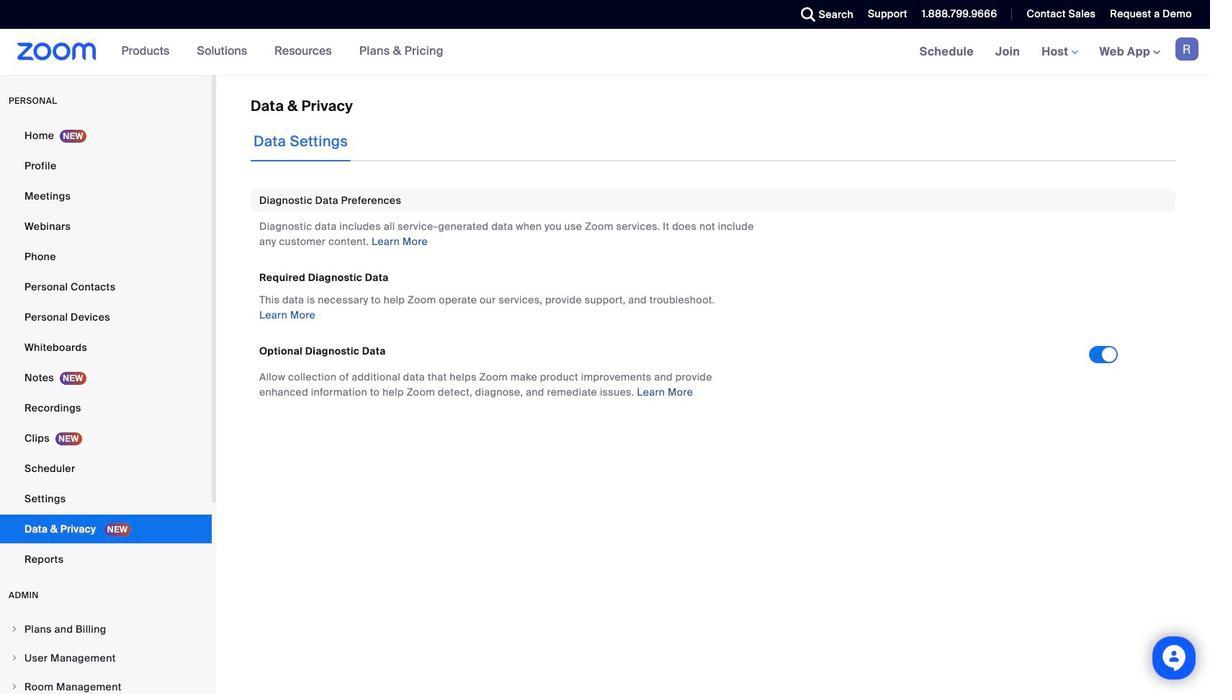 Task type: vqa. For each thing, say whether or not it's contained in the screenshot.
first right icon
yes



Task type: locate. For each thing, give the bounding box(es) containing it.
banner
[[0, 29, 1211, 76]]

2 right image from the top
[[10, 683, 19, 691]]

1 vertical spatial right image
[[10, 683, 19, 691]]

2 menu item from the top
[[0, 644, 212, 672]]

0 vertical spatial right image
[[10, 654, 19, 662]]

admin menu menu
[[0, 616, 212, 694]]

right image
[[10, 654, 19, 662], [10, 683, 19, 691]]

1 right image from the top
[[10, 654, 19, 662]]

2 vertical spatial menu item
[[0, 673, 212, 694]]

0 vertical spatial menu item
[[0, 616, 212, 643]]

tab
[[251, 121, 351, 161]]

profile picture image
[[1176, 37, 1199, 61]]

right image for second menu item from the top
[[10, 654, 19, 662]]

1 vertical spatial menu item
[[0, 644, 212, 672]]

menu item
[[0, 616, 212, 643], [0, 644, 212, 672], [0, 673, 212, 694]]

1 menu item from the top
[[0, 616, 212, 643]]



Task type: describe. For each thing, give the bounding box(es) containing it.
product information navigation
[[111, 29, 455, 75]]

right image
[[10, 625, 19, 634]]

right image for third menu item from the top
[[10, 683, 19, 691]]

3 menu item from the top
[[0, 673, 212, 694]]

personal menu menu
[[0, 121, 212, 575]]

zoom logo image
[[17, 43, 96, 61]]

meetings navigation
[[909, 29, 1211, 76]]



